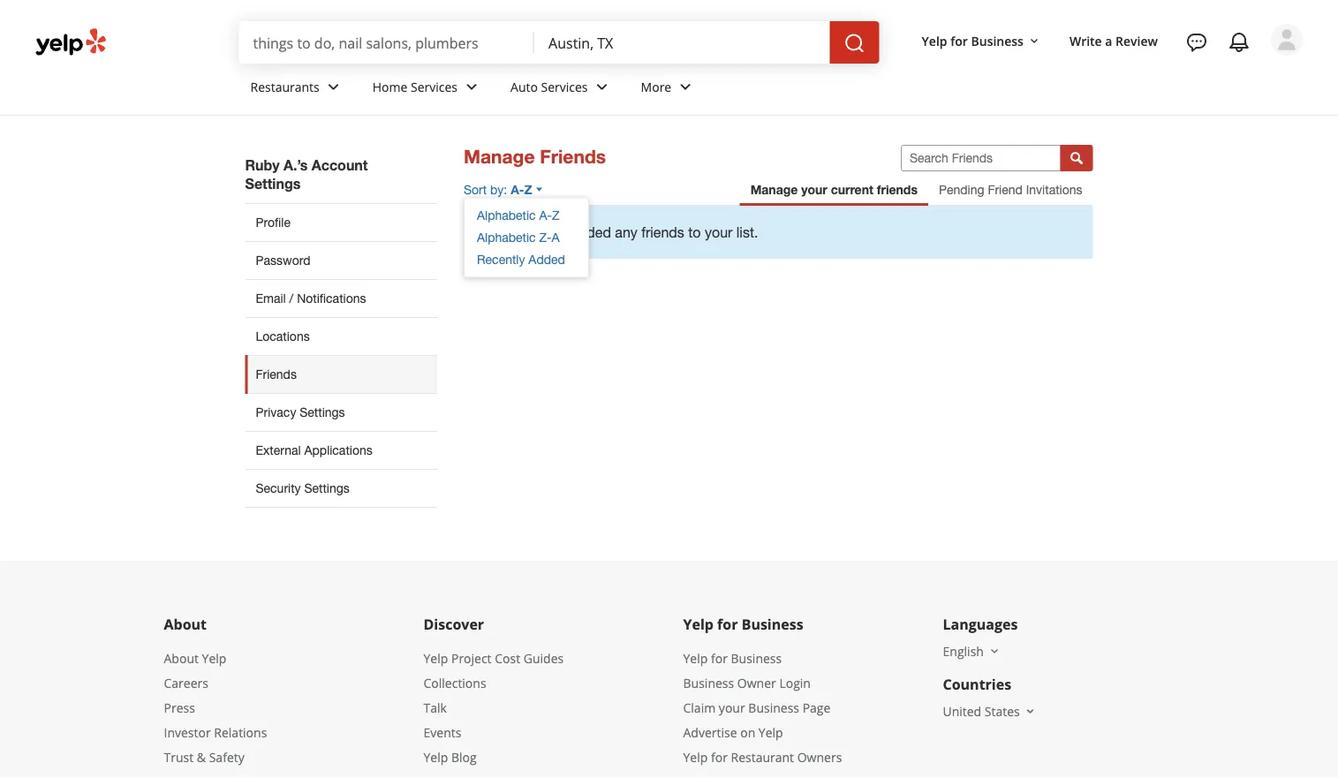 Task type: locate. For each thing, give the bounding box(es) containing it.
1 horizontal spatial services
[[541, 78, 588, 95]]

yelp up 'claim'
[[683, 650, 708, 667]]

yelp project cost guides collections talk events yelp blog
[[424, 650, 564, 765]]

services left 24 chevron down v2 image
[[541, 78, 588, 95]]

24 chevron down v2 image for restaurants
[[323, 77, 344, 98]]

1 horizontal spatial none field
[[549, 33, 816, 52]]

24 chevron down v2 image right 'more' at the top
[[675, 77, 696, 98]]

0 horizontal spatial yelp for business
[[683, 615, 804, 634]]

business
[[971, 32, 1024, 49], [742, 615, 804, 634], [731, 650, 782, 667], [683, 674, 734, 691], [749, 699, 800, 716]]

0 horizontal spatial friends
[[642, 224, 685, 240]]

yelp down events
[[424, 749, 448, 765]]

1 vertical spatial z
[[552, 208, 560, 223]]

0 vertical spatial yelp for business
[[922, 32, 1024, 49]]

friends right current
[[877, 182, 918, 197]]

privacy settings
[[256, 405, 345, 420]]

24 chevron down v2 image left "auto"
[[461, 77, 482, 98]]

project
[[451, 650, 492, 667]]

0 horizontal spatial manage
[[464, 145, 535, 167]]

16 chevron down v2 image inside yelp for business button
[[1027, 34, 1042, 48]]

friends down auto services "link"
[[540, 145, 606, 167]]

yelp up collections link
[[424, 650, 448, 667]]

settings
[[245, 175, 301, 192], [300, 405, 345, 420], [304, 481, 350, 496]]

about up about yelp link
[[164, 615, 207, 634]]

manage up list.
[[751, 182, 798, 197]]

security settings
[[256, 481, 350, 496]]

current
[[831, 182, 874, 197]]

messages image
[[1186, 32, 1208, 53]]

none field up 'home'
[[253, 33, 520, 52]]

a- up not
[[539, 208, 552, 223]]

pending friend invitations link
[[928, 174, 1093, 206]]

about
[[164, 615, 207, 634], [164, 650, 199, 667]]

z up alphabetic a-z link
[[524, 182, 532, 197]]

1 vertical spatial manage
[[751, 182, 798, 197]]

yelp up yelp for business link
[[683, 615, 714, 634]]

yelp down advertise
[[683, 749, 708, 765]]

24 chevron down v2 image right restaurants
[[323, 77, 344, 98]]

about yelp link
[[164, 650, 227, 667]]

business inside button
[[971, 32, 1024, 49]]

manage for manage your current friends
[[751, 182, 798, 197]]

alphabetic a-z alphabetic z-a recently added
[[477, 208, 565, 267]]

24 chevron down v2 image inside the more link
[[675, 77, 696, 98]]

a- right the by:
[[511, 182, 524, 197]]

languages
[[943, 615, 1018, 634]]

16 chevron down v2 image left write
[[1027, 34, 1042, 48]]

0 horizontal spatial none field
[[253, 33, 520, 52]]

collections link
[[424, 674, 486, 691]]

notifications image
[[1229, 32, 1250, 53]]

privacy settings link
[[245, 393, 437, 431]]

to
[[688, 224, 701, 240]]

manage up the by:
[[464, 145, 535, 167]]

1 vertical spatial yelp for business
[[683, 615, 804, 634]]

pending friend invitations
[[939, 182, 1083, 197]]

alphabetic up recently
[[477, 230, 536, 245]]

24 chevron down v2 image inside home services link
[[461, 77, 482, 98]]

z up not
[[552, 208, 560, 223]]

about up the careers 'link'
[[164, 650, 199, 667]]

settings inside "link"
[[304, 481, 350, 496]]

email / notifications
[[256, 291, 366, 306]]

None search field
[[239, 21, 883, 64]]

home
[[373, 78, 408, 95]]

for inside button
[[951, 32, 968, 49]]

menu
[[465, 205, 588, 271]]

yelp up the careers 'link'
[[202, 650, 227, 667]]

0 vertical spatial about
[[164, 615, 207, 634]]

ruby
[[245, 156, 280, 173]]

0 vertical spatial alphabetic
[[477, 208, 536, 223]]

None field
[[253, 33, 520, 52], [549, 33, 816, 52]]

0 vertical spatial a-
[[511, 182, 524, 197]]

1 vertical spatial about
[[164, 650, 199, 667]]

24 chevron down v2 image
[[323, 77, 344, 98], [461, 77, 482, 98], [675, 77, 696, 98]]

1 vertical spatial settings
[[300, 405, 345, 420]]

2 none field from the left
[[549, 33, 816, 52]]

1 horizontal spatial friends
[[540, 145, 606, 167]]

a- inside alphabetic a-z alphabetic z-a recently added
[[539, 208, 552, 223]]

alphabetic up "you"
[[477, 208, 536, 223]]

about yelp careers press investor relations trust & safety
[[164, 650, 267, 765]]

restaurant
[[731, 749, 794, 765]]

0 vertical spatial friends
[[877, 182, 918, 197]]

auto
[[511, 78, 538, 95]]

settings for privacy
[[300, 405, 345, 420]]

2 horizontal spatial 24 chevron down v2 image
[[675, 77, 696, 98]]

2 24 chevron down v2 image from the left
[[461, 77, 482, 98]]

3 24 chevron down v2 image from the left
[[675, 77, 696, 98]]

services
[[411, 78, 458, 95], [541, 78, 588, 95]]

press
[[164, 699, 195, 716]]

&
[[197, 749, 206, 765]]

24 chevron down v2 image inside "restaurants" link
[[323, 77, 344, 98]]

0 vertical spatial z
[[524, 182, 532, 197]]

services for home services
[[411, 78, 458, 95]]

yelp right search icon
[[922, 32, 948, 49]]

settings down applications
[[304, 481, 350, 496]]

16 chevron down v2 image for yelp for business
[[1027, 34, 1042, 48]]

password
[[256, 253, 310, 268]]

z-
[[539, 230, 552, 245]]

account
[[312, 156, 368, 173]]

0 horizontal spatial 24 chevron down v2 image
[[323, 77, 344, 98]]

your up the advertise on yelp link
[[719, 699, 745, 716]]

friends up the privacy
[[256, 367, 297, 382]]

friends left to
[[642, 224, 685, 240]]

states
[[985, 703, 1020, 720]]

z
[[524, 182, 532, 197], [552, 208, 560, 223]]

0 vertical spatial 16 chevron down v2 image
[[1027, 34, 1042, 48]]

auto services
[[511, 78, 588, 95]]

1 vertical spatial friends
[[256, 367, 297, 382]]

16 chevron down v2 image inside united states dropdown button
[[1024, 704, 1038, 718]]

services right 'home'
[[411, 78, 458, 95]]

1 horizontal spatial manage
[[751, 182, 798, 197]]

a
[[1105, 32, 1113, 49]]

investor relations link
[[164, 724, 267, 741]]

tab list containing manage your current friends
[[740, 174, 1093, 206]]

yelp blog link
[[424, 749, 477, 765]]

1 about from the top
[[164, 615, 207, 634]]

your right to
[[705, 224, 733, 240]]

2 vertical spatial your
[[719, 699, 745, 716]]

0 vertical spatial manage
[[464, 145, 535, 167]]

1 vertical spatial friends
[[642, 224, 685, 240]]

1 vertical spatial a-
[[539, 208, 552, 223]]

sort
[[464, 182, 487, 197]]

write
[[1070, 32, 1102, 49]]

0 horizontal spatial services
[[411, 78, 458, 95]]

1 horizontal spatial yelp for business
[[922, 32, 1024, 49]]

1 horizontal spatial z
[[552, 208, 560, 223]]

1 24 chevron down v2 image from the left
[[323, 77, 344, 98]]

advertise
[[683, 724, 737, 741]]

your inside the yelp for business business owner login claim your business page advertise on yelp yelp for restaurant owners
[[719, 699, 745, 716]]

recently added link
[[465, 249, 588, 271]]

1 horizontal spatial a-
[[539, 208, 552, 223]]

login
[[780, 674, 811, 691]]

claim
[[683, 699, 716, 716]]

your
[[801, 182, 828, 197], [705, 224, 733, 240], [719, 699, 745, 716]]

2 vertical spatial settings
[[304, 481, 350, 496]]

restaurants
[[250, 78, 320, 95]]

2 alphabetic from the top
[[477, 230, 536, 245]]

24 chevron down v2 image
[[592, 77, 613, 98]]

settings up external applications
[[300, 405, 345, 420]]

investor
[[164, 724, 211, 741]]

events link
[[424, 724, 461, 741]]

1 vertical spatial 16 chevron down v2 image
[[1024, 704, 1038, 718]]

none field up the more link
[[549, 33, 816, 52]]

settings down ruby
[[245, 175, 301, 192]]

tab list
[[740, 174, 1093, 206]]

ruby a. image
[[1271, 24, 1303, 56]]

for
[[951, 32, 968, 49], [717, 615, 738, 634], [711, 650, 728, 667], [711, 749, 728, 765]]

friends
[[540, 145, 606, 167], [256, 367, 297, 382]]

by:
[[490, 182, 507, 197]]

16 chevron down v2 image right states
[[1024, 704, 1038, 718]]

0 vertical spatial settings
[[245, 175, 301, 192]]

sort by: a-z
[[464, 182, 532, 197]]

manage for manage friends
[[464, 145, 535, 167]]

1 none field from the left
[[253, 33, 520, 52]]

1 horizontal spatial friends
[[877, 182, 918, 197]]

1 services from the left
[[411, 78, 458, 95]]

claim your business page link
[[683, 699, 831, 716]]

collections
[[424, 674, 486, 691]]

0 vertical spatial your
[[801, 182, 828, 197]]

relations
[[214, 724, 267, 741]]

2 services from the left
[[541, 78, 588, 95]]

16 chevron down v2 image
[[1027, 34, 1042, 48], [1024, 704, 1038, 718]]

manage your current friends link
[[740, 174, 928, 206]]

about inside about yelp careers press investor relations trust & safety
[[164, 650, 199, 667]]

1 horizontal spatial 24 chevron down v2 image
[[461, 77, 482, 98]]

your left current
[[801, 182, 828, 197]]

friends
[[877, 182, 918, 197], [642, 224, 685, 240]]

none field find
[[253, 33, 520, 52]]

24 chevron down v2 image for more
[[675, 77, 696, 98]]

services inside "link"
[[541, 78, 588, 95]]

2 about from the top
[[164, 650, 199, 667]]

1 vertical spatial your
[[705, 224, 733, 240]]

united states
[[943, 703, 1020, 720]]

careers
[[164, 674, 208, 691]]

1 vertical spatial alphabetic
[[477, 230, 536, 245]]

not
[[547, 224, 567, 240]]



Task type: describe. For each thing, give the bounding box(es) containing it.
alphabetic z-a link
[[465, 227, 588, 249]]

restaurants link
[[236, 64, 358, 115]]

user actions element
[[908, 22, 1328, 131]]

0 horizontal spatial a-
[[511, 182, 524, 197]]

yelp for business inside button
[[922, 32, 1024, 49]]

external
[[256, 443, 301, 458]]

business categories element
[[236, 64, 1303, 115]]

any
[[615, 224, 638, 240]]

applications
[[304, 443, 373, 458]]

locations link
[[245, 317, 437, 355]]

invitations
[[1026, 182, 1083, 197]]

profile
[[256, 215, 291, 230]]

added
[[571, 224, 611, 240]]

0 horizontal spatial friends
[[256, 367, 297, 382]]

write a review link
[[1063, 25, 1165, 57]]

settings inside ruby a.'s account settings
[[245, 175, 301, 192]]

notifications
[[297, 291, 366, 306]]

careers link
[[164, 674, 208, 691]]

settings for security
[[304, 481, 350, 496]]

yelp inside about yelp careers press investor relations trust & safety
[[202, 650, 227, 667]]

external applications
[[256, 443, 373, 458]]

you have not added any friends to your list.
[[485, 224, 758, 240]]

password link
[[245, 241, 437, 279]]

united
[[943, 703, 982, 720]]

alphabetic a-z link
[[465, 205, 588, 227]]

page
[[803, 699, 831, 716]]

auto services link
[[497, 64, 627, 115]]

none field near
[[549, 33, 816, 52]]

press link
[[164, 699, 195, 716]]

yelp for restaurant owners link
[[683, 749, 842, 765]]

on
[[740, 724, 756, 741]]

advertise on yelp link
[[683, 724, 783, 741]]

countries
[[943, 675, 1012, 694]]

your for yelp for business business owner login claim your business page advertise on yelp yelp for restaurant owners
[[719, 699, 745, 716]]

1 alphabetic from the top
[[477, 208, 536, 223]]

email
[[256, 291, 286, 306]]

security settings link
[[245, 469, 437, 508]]

list.
[[737, 224, 758, 240]]

cost
[[495, 650, 520, 667]]

guides
[[524, 650, 564, 667]]

trust & safety link
[[164, 749, 244, 765]]

review
[[1116, 32, 1158, 49]]

safety
[[209, 749, 244, 765]]

manage friends
[[464, 145, 606, 167]]

profile link
[[245, 203, 437, 241]]

write a review
[[1070, 32, 1158, 49]]

yelp right on on the right bottom of the page
[[759, 724, 783, 741]]

friends link
[[245, 355, 437, 393]]

friend
[[988, 182, 1023, 197]]

about for about
[[164, 615, 207, 634]]

blog
[[451, 749, 477, 765]]

16 chevron down v2 image for united states
[[1024, 704, 1038, 718]]

Search Friends text field
[[901, 145, 1061, 171]]

discover
[[424, 615, 484, 634]]

a.'s
[[284, 156, 308, 173]]

24 chevron down v2 image for home services
[[461, 77, 482, 98]]

yelp project cost guides link
[[424, 650, 564, 667]]

talk link
[[424, 699, 447, 716]]

search image
[[844, 33, 865, 54]]

business owner login link
[[683, 674, 811, 691]]

z inside alphabetic a-z alphabetic z-a recently added
[[552, 208, 560, 223]]

home services link
[[358, 64, 497, 115]]

ruby a.'s account settings
[[245, 156, 368, 192]]

more link
[[627, 64, 710, 115]]

events
[[424, 724, 461, 741]]

yelp inside button
[[922, 32, 948, 49]]

more
[[641, 78, 672, 95]]

yelp for business link
[[683, 650, 782, 667]]

talk
[[424, 699, 447, 716]]

owner
[[738, 674, 776, 691]]

added
[[529, 252, 565, 267]]

locations
[[256, 329, 310, 344]]

united states button
[[943, 703, 1038, 720]]

email / notifications link
[[245, 279, 437, 317]]

about for about yelp careers press investor relations trust & safety
[[164, 650, 199, 667]]

/
[[289, 291, 294, 306]]

16 chevron down v2 image
[[988, 644, 1002, 658]]

security
[[256, 481, 301, 496]]

owners
[[797, 749, 842, 765]]

0 vertical spatial friends
[[540, 145, 606, 167]]

menu containing alphabetic a-z
[[465, 205, 588, 271]]

yelp for business business owner login claim your business page advertise on yelp yelp for restaurant owners
[[683, 650, 842, 765]]

manage your current friends
[[751, 182, 918, 197]]

external applications link
[[245, 431, 437, 469]]

yelp for business button
[[915, 25, 1049, 57]]

Find text field
[[253, 33, 520, 52]]

home services
[[373, 78, 458, 95]]

your for you have not added any friends to your list.
[[705, 224, 733, 240]]

services for auto services
[[541, 78, 588, 95]]

Near text field
[[549, 33, 816, 52]]

privacy
[[256, 405, 296, 420]]

0 horizontal spatial z
[[524, 182, 532, 197]]

trust
[[164, 749, 194, 765]]

pending
[[939, 182, 985, 197]]

recently
[[477, 252, 525, 267]]



Task type: vqa. For each thing, say whether or not it's contained in the screenshot.
VIRTUAL CONSULTATIONS
no



